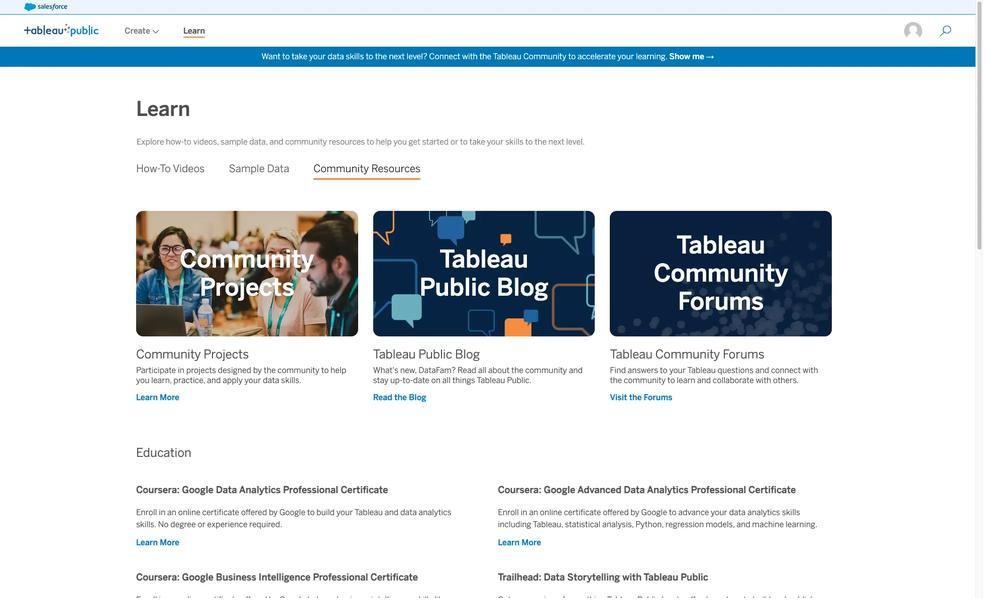 Task type: vqa. For each thing, say whether or not it's contained in the screenshot.


Task type: locate. For each thing, give the bounding box(es) containing it.
0 vertical spatial help
[[376, 137, 392, 147]]

in up no
[[159, 508, 165, 518]]

blog inside 'tableau public blog what's new, datafam? read all about the community and stay up-to-date on all things tableau public.'
[[455, 347, 480, 362]]

data inside enroll in an online certificate offered by google to build your tableau and data analytics skills. no degree or experience required.
[[400, 508, 417, 518]]

projects inside community projects
[[200, 273, 295, 302]]

online up tableau,
[[540, 508, 562, 518]]

professional
[[283, 485, 338, 496], [691, 485, 746, 496], [313, 572, 368, 583]]

more down no
[[160, 538, 179, 548]]

1 horizontal spatial you
[[394, 137, 407, 147]]

show
[[669, 52, 690, 61]]

the left level.
[[535, 137, 547, 147]]

certificate for coursera: google business intelligence professional certificate
[[371, 572, 418, 583]]

2 analytics from the left
[[748, 508, 780, 518]]

2 vertical spatial blog
[[409, 393, 426, 402]]

2 vertical spatial forums
[[644, 393, 673, 402]]

2 online from the left
[[540, 508, 562, 518]]

help up resources on the left
[[376, 137, 392, 147]]

collaborate
[[713, 376, 754, 385]]

analysis,
[[602, 520, 634, 530]]

data,
[[249, 137, 268, 147]]

0 horizontal spatial skills
[[346, 52, 364, 61]]

public for tableau public blog
[[420, 273, 491, 302]]

community inside 'tableau public blog what's new, datafam? read all about the community and stay up-to-date on all things tableau public.'
[[525, 366, 567, 375]]

online inside enroll in an online certificate offered by google to advance your data analytics skills including tableau, statistical analysis, python, regression models, and machine learning.
[[540, 508, 562, 518]]

0 vertical spatial tableau community forums link
[[610, 211, 848, 337]]

1 horizontal spatial by
[[269, 508, 278, 518]]

0 vertical spatial read
[[458, 366, 476, 375]]

started
[[422, 137, 449, 147]]

2 horizontal spatial by
[[631, 508, 640, 518]]

take right started
[[470, 137, 485, 147]]

or right started
[[451, 137, 458, 147]]

you inside community projects participate in projects designed by the community to help you learn, practice, and apply your data skills.
[[136, 376, 149, 385]]

the up public.
[[511, 366, 523, 375]]

public inside 'tableau public blog what's new, datafam? read all about the community and stay up-to-date on all things tableau public.'
[[418, 347, 452, 362]]

1 horizontal spatial in
[[178, 366, 184, 375]]

0 vertical spatial skills.
[[281, 376, 301, 385]]

1 tableau community forums link from the top
[[610, 211, 848, 337]]

1 horizontal spatial analytics
[[647, 485, 689, 496]]

google up required.
[[279, 508, 305, 518]]

certificate inside enroll in an online certificate offered by google to build your tableau and data analytics skills. no degree or experience required.
[[202, 508, 239, 518]]

and
[[270, 137, 283, 147], [569, 366, 583, 375], [756, 366, 769, 375], [207, 376, 221, 385], [697, 376, 711, 385], [385, 508, 399, 518], [737, 520, 750, 530]]

skills.
[[281, 376, 301, 385], [136, 520, 156, 530]]

an inside enroll in an online certificate offered by google to advance your data analytics skills including tableau, statistical analysis, python, regression models, and machine learning.
[[529, 508, 538, 518]]

1 vertical spatial projects
[[204, 347, 249, 362]]

salesforce logo image
[[24, 3, 67, 11]]

0 horizontal spatial by
[[253, 366, 262, 375]]

community
[[523, 52, 567, 61], [314, 163, 369, 175], [180, 245, 314, 274], [654, 259, 788, 288], [136, 347, 201, 362], [655, 347, 720, 362]]

online up degree
[[178, 508, 200, 518]]

learn more
[[136, 393, 179, 402], [136, 538, 179, 548], [498, 538, 541, 548]]

apply
[[223, 376, 243, 385]]

0 vertical spatial community projects link
[[136, 211, 374, 337]]

1 vertical spatial next
[[549, 137, 565, 147]]

coursera: google business intelligence professional certificate
[[136, 572, 418, 583]]

learn more down "including"
[[498, 538, 541, 548]]

0 horizontal spatial offered
[[241, 508, 267, 518]]

tableau community forums link
[[610, 211, 848, 337], [610, 347, 765, 362]]

0 vertical spatial next
[[389, 52, 405, 61]]

community projects participate in projects designed by the community to help you learn, practice, and apply your data skills.
[[136, 347, 346, 385]]

and inside enroll in an online certificate offered by google to build your tableau and data analytics skills. no degree or experience required.
[[385, 508, 399, 518]]

enroll inside enroll in an online certificate offered by google to build your tableau and data analytics skills. no degree or experience required.
[[136, 508, 157, 518]]

statistical
[[565, 520, 601, 530]]

the right connect
[[480, 52, 492, 61]]

enroll
[[136, 508, 157, 518], [498, 508, 519, 518]]

analytics up required.
[[239, 485, 281, 496]]

0 vertical spatial take
[[292, 52, 307, 61]]

2 certificate from the left
[[564, 508, 601, 518]]

0 vertical spatial you
[[394, 137, 407, 147]]

1 horizontal spatial certificate
[[564, 508, 601, 518]]

1 horizontal spatial take
[[470, 137, 485, 147]]

visit the forums
[[610, 393, 673, 402]]

2 community projects link from the top
[[136, 347, 249, 362]]

want
[[261, 52, 281, 61]]

public inside 'tableau public blog'
[[420, 273, 491, 302]]

certificate inside enroll in an online certificate offered by google to advance your data analytics skills including tableau, statistical analysis, python, regression models, and machine learning.
[[564, 508, 601, 518]]

in for coursera: google advanced data analytics professional certificate
[[521, 508, 527, 518]]

community
[[285, 137, 327, 147], [278, 366, 319, 375], [525, 366, 567, 375], [624, 376, 666, 385]]

1 vertical spatial tableau public blog link
[[373, 347, 480, 362]]

tableau inside 'tableau public blog'
[[440, 245, 528, 274]]

learn more down no
[[136, 538, 179, 548]]

all
[[478, 366, 486, 375], [442, 376, 451, 385]]

you down participate
[[136, 376, 149, 385]]

1 offered from the left
[[241, 508, 267, 518]]

community projects
[[180, 245, 314, 302]]

analytics up enroll in an online certificate offered by google to advance your data analytics skills including tableau, statistical analysis, python, regression models, and machine learning.
[[647, 485, 689, 496]]

next
[[389, 52, 405, 61], [549, 137, 565, 147]]

offered up the "analysis,"
[[603, 508, 629, 518]]

learning.
[[636, 52, 667, 61], [786, 520, 818, 530]]

read down the stay
[[373, 393, 392, 402]]

advanced
[[578, 485, 622, 496]]

machine
[[752, 520, 784, 530]]

by up required.
[[269, 508, 278, 518]]

0 horizontal spatial analytics
[[419, 508, 451, 518]]

blog inside 'tableau public blog'
[[497, 273, 549, 302]]

0 horizontal spatial read
[[373, 393, 392, 402]]

online for advanced
[[540, 508, 562, 518]]

analytics
[[239, 485, 281, 496], [647, 485, 689, 496]]

1 vertical spatial forums
[[723, 347, 765, 362]]

1 vertical spatial read
[[373, 393, 392, 402]]

help inside community projects participate in projects designed by the community to help you learn, practice, and apply your data skills.
[[331, 366, 346, 375]]

0 vertical spatial blog
[[497, 273, 549, 302]]

the down up-
[[394, 393, 407, 402]]

the inside 'tableau public blog what's new, datafam? read all about the community and stay up-to-date on all things tableau public.'
[[511, 366, 523, 375]]

1 enroll from the left
[[136, 508, 157, 518]]

coursera: for coursera: google advanced data analytics professional certificate
[[498, 485, 541, 496]]

2 enroll from the left
[[498, 508, 519, 518]]

by for coursera: google data analytics professional certificate
[[269, 508, 278, 518]]

take right want
[[292, 52, 307, 61]]

0 horizontal spatial online
[[178, 508, 200, 518]]

the down find
[[610, 376, 622, 385]]

to
[[160, 163, 171, 175]]

1 horizontal spatial blog
[[455, 347, 480, 362]]

tableau,
[[533, 520, 563, 530]]

0 vertical spatial projects
[[200, 273, 295, 302]]

1 vertical spatial skills.
[[136, 520, 156, 530]]

2 horizontal spatial in
[[521, 508, 527, 518]]

learning. left the show
[[636, 52, 667, 61]]

1 horizontal spatial an
[[529, 508, 538, 518]]

in inside enroll in an online certificate offered by google to build your tableau and data analytics skills. no degree or experience required.
[[159, 508, 165, 518]]

the right designed
[[264, 366, 276, 375]]

forums for visit the forums
[[644, 393, 673, 402]]

2 tableau community forums link from the top
[[610, 347, 765, 362]]

the left level? at the left of the page
[[375, 52, 387, 61]]

tableau public blog what's new, datafam? read all about the community and stay up-to-date on all things tableau public.
[[373, 347, 583, 385]]

to-
[[403, 376, 413, 385]]

1 certificate from the left
[[202, 508, 239, 518]]

1 online from the left
[[178, 508, 200, 518]]

0 vertical spatial or
[[451, 137, 458, 147]]

by inside enroll in an online certificate offered by google to build your tableau and data analytics skills. no degree or experience required.
[[269, 508, 278, 518]]

you
[[394, 137, 407, 147], [136, 376, 149, 385]]

an up tableau,
[[529, 508, 538, 518]]

1 vertical spatial help
[[331, 366, 346, 375]]

google up the python,
[[641, 508, 667, 518]]

in up practice,
[[178, 366, 184, 375]]

1 vertical spatial community projects link
[[136, 347, 249, 362]]

offered for analytics
[[241, 508, 267, 518]]

certificate
[[202, 508, 239, 518], [564, 508, 601, 518]]

0 horizontal spatial certificate
[[202, 508, 239, 518]]

data right trailhead:
[[544, 572, 565, 583]]

1 horizontal spatial skills.
[[281, 376, 301, 385]]

1 horizontal spatial enroll
[[498, 508, 519, 518]]

by
[[253, 366, 262, 375], [269, 508, 278, 518], [631, 508, 640, 518]]

learn more link down "including"
[[498, 537, 541, 549]]

by up the python,
[[631, 508, 640, 518]]

help for projects
[[331, 366, 346, 375]]

2 offered from the left
[[603, 508, 629, 518]]

data
[[328, 52, 344, 61], [263, 376, 279, 385], [400, 508, 417, 518], [729, 508, 746, 518]]

0 horizontal spatial next
[[389, 52, 405, 61]]

1 horizontal spatial help
[[376, 137, 392, 147]]

tableau public blog link
[[373, 211, 611, 337], [373, 347, 480, 362]]

offered inside enroll in an online certificate offered by google to build your tableau and data analytics skills. no degree or experience required.
[[241, 508, 267, 518]]

0 horizontal spatial in
[[159, 508, 165, 518]]

next left level.
[[549, 137, 565, 147]]

certificate for data
[[202, 508, 239, 518]]

0 vertical spatial all
[[478, 366, 486, 375]]

learn more link down no
[[136, 537, 179, 549]]

coursera: google data analytics professional certificate
[[136, 485, 388, 496]]

2 vertical spatial skills
[[782, 508, 800, 518]]

education
[[136, 446, 191, 460]]

level.
[[566, 137, 585, 147]]

in inside community projects participate in projects designed by the community to help you learn, practice, and apply your data skills.
[[178, 366, 184, 375]]

forums inside tableau community forums
[[678, 287, 764, 316]]

by inside community projects participate in projects designed by the community to help you learn, practice, and apply your data skills.
[[253, 366, 262, 375]]

the
[[375, 52, 387, 61], [480, 52, 492, 61], [535, 137, 547, 147], [264, 366, 276, 375], [511, 366, 523, 375], [610, 376, 622, 385], [394, 393, 407, 402], [629, 393, 642, 402]]

read inside 'tableau public blog what's new, datafam? read all about the community and stay up-to-date on all things tableau public.'
[[458, 366, 476, 375]]

1 an from the left
[[167, 508, 176, 518]]

1 vertical spatial public
[[418, 347, 452, 362]]

projects inside community projects participate in projects designed by the community to help you learn, practice, and apply your data skills.
[[204, 347, 249, 362]]

what's
[[373, 366, 398, 375]]

to inside community projects participate in projects designed by the community to help you learn, practice, and apply your data skills.
[[321, 366, 329, 375]]

how-to videos link
[[136, 155, 205, 183]]

google left business
[[182, 572, 214, 583]]

no
[[158, 520, 169, 530]]

help
[[376, 137, 392, 147], [331, 366, 346, 375]]

and inside community projects participate in projects designed by the community to help you learn, practice, and apply your data skills.
[[207, 376, 221, 385]]

public
[[420, 273, 491, 302], [418, 347, 452, 362], [681, 572, 708, 583]]

1 community projects link from the top
[[136, 211, 374, 337]]

things
[[452, 376, 475, 385]]

community projects link
[[136, 211, 374, 337], [136, 347, 249, 362]]

help left what's
[[331, 366, 346, 375]]

certificate up experience
[[202, 508, 239, 518]]

1 vertical spatial blog
[[455, 347, 480, 362]]

logo image
[[24, 24, 98, 37]]

blog
[[497, 273, 549, 302], [455, 347, 480, 362], [409, 393, 426, 402]]

1 horizontal spatial all
[[478, 366, 486, 375]]

python,
[[636, 520, 664, 530]]

community inside tableau community forums find answers to your tableau questions and connect with the community to learn and collaborate with others.
[[624, 376, 666, 385]]

0 horizontal spatial you
[[136, 376, 149, 385]]

google for business
[[182, 572, 214, 583]]

an inside enroll in an online certificate offered by google to build your tableau and data analytics skills. no degree or experience required.
[[167, 508, 176, 518]]

offered inside enroll in an online certificate offered by google to advance your data analytics skills including tableau, statistical analysis, python, regression models, and machine learning.
[[603, 508, 629, 518]]

how-
[[166, 137, 184, 147]]

1 horizontal spatial read
[[458, 366, 476, 375]]

certificate
[[341, 485, 388, 496], [749, 485, 796, 496], [371, 572, 418, 583]]

2 horizontal spatial blog
[[497, 273, 549, 302]]

professional for coursera: google data analytics professional certificate
[[283, 485, 338, 496]]

enroll inside enroll in an online certificate offered by google to advance your data analytics skills including tableau, statistical analysis, python, regression models, and machine learning.
[[498, 508, 519, 518]]

an for coursera: google advanced data analytics professional certificate
[[529, 508, 538, 518]]

coursera:
[[136, 485, 180, 496], [498, 485, 541, 496], [136, 572, 180, 583]]

create button
[[113, 16, 171, 47]]

you for projects
[[136, 376, 149, 385]]

learning. right "machine"
[[786, 520, 818, 530]]

certificate up statistical
[[564, 508, 601, 518]]

1 analytics from the left
[[419, 508, 451, 518]]

1 vertical spatial all
[[442, 376, 451, 385]]

0 vertical spatial tableau public blog link
[[373, 211, 611, 337]]

offered up required.
[[241, 508, 267, 518]]

terry.turtle image
[[903, 21, 923, 41]]

google up tableau,
[[544, 485, 575, 496]]

google
[[182, 485, 214, 496], [544, 485, 575, 496], [279, 508, 305, 518], [641, 508, 667, 518], [182, 572, 214, 583]]

by inside enroll in an online certificate offered by google to advance your data analytics skills including tableau, statistical analysis, python, regression models, and machine learning.
[[631, 508, 640, 518]]

help for how-
[[376, 137, 392, 147]]

read up things at the bottom left of the page
[[458, 366, 476, 375]]

0 horizontal spatial analytics
[[239, 485, 281, 496]]

2 horizontal spatial skills
[[782, 508, 800, 518]]

in inside enroll in an online certificate offered by google to advance your data analytics skills including tableau, statistical analysis, python, regression models, and machine learning.
[[521, 508, 527, 518]]

professional for coursera: google business intelligence professional certificate
[[313, 572, 368, 583]]

1 horizontal spatial analytics
[[748, 508, 780, 518]]

0 vertical spatial skills
[[346, 52, 364, 61]]

1 horizontal spatial next
[[549, 137, 565, 147]]

more down learn,
[[160, 393, 179, 402]]

1 horizontal spatial skills
[[505, 137, 524, 147]]

1 horizontal spatial online
[[540, 508, 562, 518]]

coursera: for coursera: google business intelligence professional certificate
[[136, 572, 180, 583]]

date
[[413, 376, 429, 385]]

1 vertical spatial learning.
[[786, 520, 818, 530]]

forums inside tableau community forums find answers to your tableau questions and connect with the community to learn and collaborate with others.
[[723, 347, 765, 362]]

participate in projects designed by the community to help you learn, practice, and apply your data skills. image
[[136, 211, 374, 337]]

blog for read the blog
[[409, 393, 426, 402]]

learn for the learn more link underneath apply
[[136, 393, 158, 402]]

about
[[488, 366, 510, 375]]

all right on
[[442, 376, 451, 385]]

public for tableau public blog what's new, datafam? read all about the community and stay up-to-date on all things tableau public.
[[418, 347, 452, 362]]

1 vertical spatial or
[[198, 520, 205, 530]]

0 vertical spatial learning.
[[636, 52, 667, 61]]

1 vertical spatial tableau community forums link
[[610, 347, 765, 362]]

regression
[[666, 520, 704, 530]]

1 horizontal spatial learning.
[[786, 520, 818, 530]]

1 horizontal spatial offered
[[603, 508, 629, 518]]

projects
[[200, 273, 295, 302], [204, 347, 249, 362]]

get
[[409, 137, 420, 147]]

0 horizontal spatial enroll
[[136, 508, 157, 518]]

tableau
[[493, 52, 522, 61], [677, 231, 765, 260], [440, 245, 528, 274], [373, 347, 416, 362], [610, 347, 653, 362], [687, 366, 716, 375], [477, 376, 505, 385], [355, 508, 383, 518], [644, 572, 678, 583]]

2 an from the left
[[529, 508, 538, 518]]

0 horizontal spatial help
[[331, 366, 346, 375]]

next left level? at the left of the page
[[389, 52, 405, 61]]

you for how-
[[394, 137, 407, 147]]

in up "including"
[[521, 508, 527, 518]]

1 vertical spatial take
[[470, 137, 485, 147]]

learn more for coursera: google advanced data analytics professional certificate
[[498, 538, 541, 548]]

skills
[[346, 52, 364, 61], [505, 137, 524, 147], [782, 508, 800, 518]]

0 horizontal spatial skills.
[[136, 520, 156, 530]]

your inside enroll in an online certificate offered by google to advance your data analytics skills including tableau, statistical analysis, python, regression models, and machine learning.
[[711, 508, 727, 518]]

0 horizontal spatial or
[[198, 520, 205, 530]]

0 horizontal spatial an
[[167, 508, 176, 518]]

1 vertical spatial you
[[136, 376, 149, 385]]

an up no
[[167, 508, 176, 518]]

1 analytics from the left
[[239, 485, 281, 496]]

by right designed
[[253, 366, 262, 375]]

the right visit
[[629, 393, 642, 402]]

find answers to your tableau questions and connect with the community to learn and collaborate with others. image
[[610, 211, 848, 337]]

google up degree
[[182, 485, 214, 496]]

or right degree
[[198, 520, 205, 530]]

0 horizontal spatial blog
[[409, 393, 426, 402]]

0 vertical spatial public
[[420, 273, 491, 302]]

trailhead:
[[498, 572, 542, 583]]

your inside community projects participate in projects designed by the community to help you learn, practice, and apply your data skills.
[[245, 376, 261, 385]]

offered
[[241, 508, 267, 518], [603, 508, 629, 518]]

you left get
[[394, 137, 407, 147]]

2 analytics from the left
[[647, 485, 689, 496]]

more down tableau,
[[522, 538, 541, 548]]

online inside enroll in an online certificate offered by google to build your tableau and data analytics skills. no degree or experience required.
[[178, 508, 200, 518]]

0 vertical spatial forums
[[678, 287, 764, 316]]

all left the 'about'
[[478, 366, 486, 375]]

skills. inside community projects participate in projects designed by the community to help you learn, practice, and apply your data skills.
[[281, 376, 301, 385]]

projects for community projects participate in projects designed by the community to help you learn, practice, and apply your data skills.
[[204, 347, 249, 362]]



Task type: describe. For each thing, give the bounding box(es) containing it.
certificate for coursera: google data analytics professional certificate
[[341, 485, 388, 496]]

google for data
[[182, 485, 214, 496]]

enroll in an online certificate offered by google to advance your data analytics skills including tableau, statistical analysis, python, regression models, and machine learning.
[[498, 508, 818, 530]]

required.
[[249, 520, 282, 530]]

with right "connect"
[[803, 366, 818, 375]]

data inside enroll in an online certificate offered by google to advance your data analytics skills including tableau, statistical analysis, python, regression models, and machine learning.
[[729, 508, 746, 518]]

data inside community projects participate in projects designed by the community to help you learn, practice, and apply your data skills.
[[263, 376, 279, 385]]

enroll for coursera: google data analytics professional certificate
[[136, 508, 157, 518]]

designed
[[218, 366, 251, 375]]

sample
[[229, 163, 265, 175]]

by for coursera: google advanced data analytics professional certificate
[[631, 508, 640, 518]]

tableau community forums find answers to your tableau questions and connect with the community to learn and collaborate with others.
[[610, 347, 818, 385]]

blog for tableau public blog
[[497, 273, 549, 302]]

community inside the community projects link
[[180, 245, 314, 274]]

1 horizontal spatial or
[[451, 137, 458, 147]]

create
[[125, 26, 150, 36]]

what's new, datafam? read all about the community and stay up-to-date on all things tableau public. image
[[373, 211, 611, 337]]

learn for coursera: google data analytics professional certificate's the learn more link
[[136, 538, 158, 548]]

on
[[431, 376, 441, 385]]

tableau inside tableau community forums
[[677, 231, 765, 260]]

community inside tableau community forums find answers to your tableau questions and connect with the community to learn and collaborate with others.
[[655, 347, 720, 362]]

find
[[610, 366, 626, 375]]

answers
[[628, 366, 658, 375]]

sample data link
[[229, 155, 289, 183]]

experience
[[207, 520, 248, 530]]

community resources
[[314, 163, 421, 175]]

learn
[[677, 376, 695, 385]]

level?
[[407, 52, 427, 61]]

to inside enroll in an online certificate offered by google to build your tableau and data analytics skills. no degree or experience required.
[[307, 508, 315, 518]]

intelligence
[[259, 572, 311, 583]]

resources
[[371, 163, 421, 175]]

learn more link for coursera: google data analytics professional certificate
[[136, 537, 179, 549]]

me
[[692, 52, 704, 61]]

projects for community projects
[[200, 273, 295, 302]]

new,
[[400, 366, 417, 375]]

tableau public blog
[[420, 245, 549, 302]]

how-to videos
[[136, 163, 205, 175]]

public.
[[507, 376, 532, 385]]

community inside tableau community forums link
[[654, 259, 788, 288]]

read the blog link
[[373, 392, 595, 404]]

learn more down learn,
[[136, 393, 179, 402]]

learning. inside enroll in an online certificate offered by google to advance your data analytics skills including tableau, statistical analysis, python, regression models, and machine learning.
[[786, 520, 818, 530]]

skills inside enroll in an online certificate offered by google to advance your data analytics skills including tableau, statistical analysis, python, regression models, and machine learning.
[[782, 508, 800, 518]]

google inside enroll in an online certificate offered by google to advance your data analytics skills including tableau, statistical analysis, python, regression models, and machine learning.
[[641, 508, 667, 518]]

community inside community projects participate in projects designed by the community to help you learn, practice, and apply your data skills.
[[136, 347, 201, 362]]

the inside community projects participate in projects designed by the community to help you learn, practice, and apply your data skills.
[[264, 366, 276, 375]]

learn link
[[171, 16, 217, 47]]

accelerate
[[578, 52, 616, 61]]

including
[[498, 520, 531, 530]]

sample
[[221, 137, 248, 147]]

analytics inside enroll in an online certificate offered by google to build your tableau and data analytics skills. no degree or experience required.
[[419, 508, 451, 518]]

coursera: google advanced data analytics professional certificate
[[498, 485, 796, 496]]

show me link
[[669, 52, 704, 61]]

in for coursera: google data analytics professional certificate
[[159, 508, 165, 518]]

with right connect
[[462, 52, 478, 61]]

connect
[[771, 366, 801, 375]]

how-
[[136, 163, 160, 175]]

google inside enroll in an online certificate offered by google to build your tableau and data analytics skills. no degree or experience required.
[[279, 508, 305, 518]]

learn,
[[151, 376, 172, 385]]

the inside tableau community forums find answers to your tableau questions and connect with the community to learn and collaborate with others.
[[610, 376, 622, 385]]

0 horizontal spatial take
[[292, 52, 307, 61]]

community inside the community resources link
[[314, 163, 369, 175]]

data right "sample"
[[267, 163, 289, 175]]

build
[[317, 508, 335, 518]]

0 horizontal spatial all
[[442, 376, 451, 385]]

google for advanced
[[544, 485, 575, 496]]

datafam?
[[419, 366, 456, 375]]

projects
[[186, 366, 216, 375]]

learn more for coursera: google data analytics professional certificate
[[136, 538, 179, 548]]

trailhead: data storytelling with tableau public
[[498, 572, 708, 583]]

visit
[[610, 393, 627, 402]]

analytics inside enroll in an online certificate offered by google to advance your data analytics skills including tableau, statistical analysis, python, regression models, and machine learning.
[[748, 508, 780, 518]]

sample data
[[229, 163, 289, 175]]

models,
[[706, 520, 735, 530]]

0 horizontal spatial learning.
[[636, 52, 667, 61]]

2 tableau public blog link from the top
[[373, 347, 480, 362]]

online for data
[[178, 508, 200, 518]]

with left others.
[[756, 376, 771, 385]]

→
[[706, 52, 714, 61]]

more for coursera: google data analytics professional certificate
[[160, 538, 179, 548]]

explore
[[137, 137, 164, 147]]

or inside enroll in an online certificate offered by google to build your tableau and data analytics skills. no degree or experience required.
[[198, 520, 205, 530]]

practice,
[[174, 376, 205, 385]]

data up experience
[[216, 485, 237, 496]]

to inside enroll in an online certificate offered by google to advance your data analytics skills including tableau, statistical analysis, python, regression models, and machine learning.
[[669, 508, 677, 518]]

stay
[[373, 376, 389, 385]]

explore how-to videos, sample data, and community resources to help you get started or to take your skills to the next level.
[[137, 137, 585, 147]]

visit the forums link
[[610, 392, 832, 404]]

community inside community projects participate in projects designed by the community to help you learn, practice, and apply your data skills.
[[278, 366, 319, 375]]

degree
[[170, 520, 196, 530]]

2 vertical spatial public
[[681, 572, 708, 583]]

read the blog
[[373, 393, 426, 402]]

enroll in an online certificate offered by google to build your tableau and data analytics skills. no degree or experience required.
[[136, 508, 451, 530]]

your inside tableau community forums find answers to your tableau questions and connect with the community to learn and collaborate with others.
[[669, 366, 686, 375]]

and inside enroll in an online certificate offered by google to advance your data analytics skills including tableau, statistical analysis, python, regression models, and machine learning.
[[737, 520, 750, 530]]

data right advanced
[[624, 485, 645, 496]]

tableau community forums
[[654, 231, 788, 316]]

tableau inside enroll in an online certificate offered by google to build your tableau and data analytics skills. no degree or experience required.
[[355, 508, 383, 518]]

up-
[[390, 376, 403, 385]]

storytelling
[[567, 572, 620, 583]]

videos,
[[193, 137, 219, 147]]

participate
[[136, 366, 176, 375]]

certificate for advanced
[[564, 508, 601, 518]]

questions
[[718, 366, 754, 375]]

1 tableau public blog link from the top
[[373, 211, 611, 337]]

more for coursera: google advanced data analytics professional certificate
[[522, 538, 541, 548]]

others.
[[773, 376, 799, 385]]

go to search image
[[927, 25, 964, 37]]

enroll for coursera: google advanced data analytics professional certificate
[[498, 508, 519, 518]]

1 vertical spatial skills
[[505, 137, 524, 147]]

business
[[216, 572, 256, 583]]

blog for tableau public blog what's new, datafam? read all about the community and stay up-to-date on all things tableau public.
[[455, 347, 480, 362]]

learn more link down apply
[[136, 392, 358, 404]]

skills. inside enroll in an online certificate offered by google to build your tableau and data analytics skills. no degree or experience required.
[[136, 520, 156, 530]]

your inside enroll in an online certificate offered by google to build your tableau and data analytics skills. no degree or experience required.
[[336, 508, 353, 518]]

community resources link
[[314, 155, 421, 183]]

an for coursera: google data analytics professional certificate
[[167, 508, 176, 518]]

resources
[[329, 137, 365, 147]]

learn for the learn more link corresponding to coursera: google advanced data analytics professional certificate
[[498, 538, 520, 548]]

want to take your data skills to the next level? connect with the tableau community to accelerate your learning. show me →
[[261, 52, 714, 61]]

coursera: for coursera: google data analytics professional certificate
[[136, 485, 180, 496]]

with right storytelling
[[622, 572, 642, 583]]

the inside visit the forums link
[[629, 393, 642, 402]]

offered for data
[[603, 508, 629, 518]]

forums for tableau community forums find answers to your tableau questions and connect with the community to learn and collaborate with others.
[[723, 347, 765, 362]]

read inside read the blog link
[[373, 393, 392, 402]]

the inside read the blog link
[[394, 393, 407, 402]]

and inside 'tableau public blog what's new, datafam? read all about the community and stay up-to-date on all things tableau public.'
[[569, 366, 583, 375]]

advance
[[678, 508, 709, 518]]

forums for tableau community forums
[[678, 287, 764, 316]]

learn more link for coursera: google advanced data analytics professional certificate
[[498, 537, 541, 549]]

videos
[[173, 163, 205, 175]]

connect
[[429, 52, 460, 61]]



